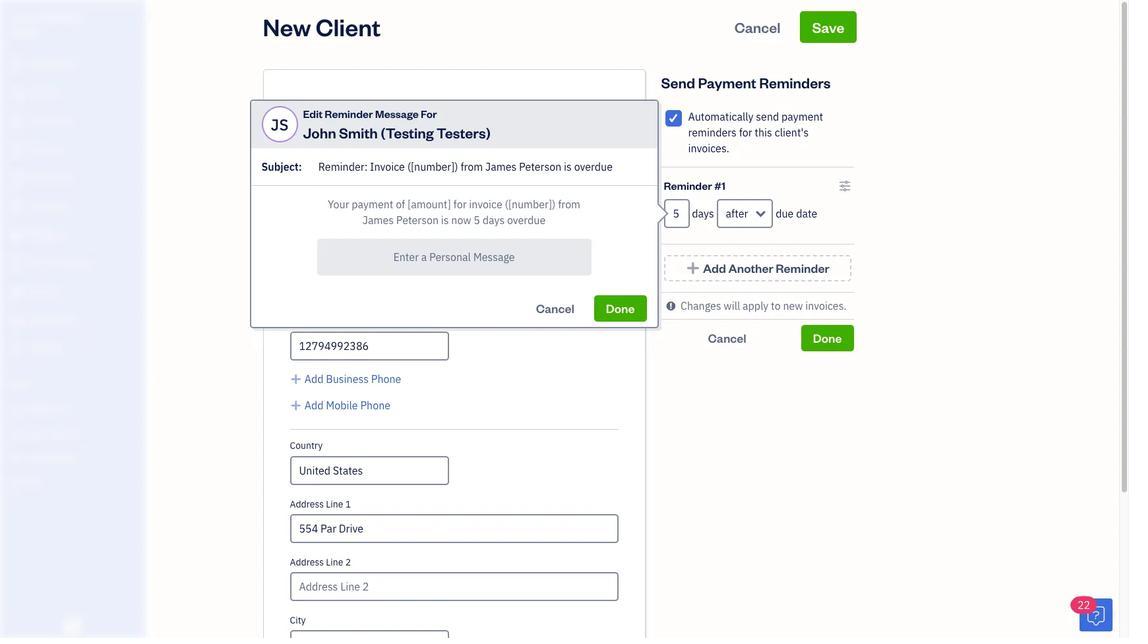 Task type: describe. For each thing, give the bounding box(es) containing it.
1 for address line 1
[[346, 499, 351, 511]]

add for add mobile phone
[[305, 399, 324, 412]]

required
[[502, 98, 537, 110]]

invoice image
[[9, 144, 24, 157]]

Payment reminder offset in days text field
[[664, 199, 690, 228]]

dashboard image
[[9, 59, 24, 72]]

new
[[263, 11, 311, 42]]

cancel button for save
[[723, 11, 793, 43]]

send
[[662, 73, 696, 92]]

2 vertical spatial cancel
[[708, 331, 747, 346]]

5
[[474, 213, 480, 227]]

company name
[[290, 183, 356, 195]]

client's
[[775, 126, 809, 139]]

chart image
[[9, 314, 24, 327]]

0 vertical spatial phone
[[290, 316, 316, 328]]

0 vertical spatial from
[[461, 160, 483, 173]]

1 vertical spatial last
[[460, 125, 477, 137]]

changes will apply to new invoices.
[[681, 300, 847, 313]]

1 vertical spatial invoices.
[[806, 300, 847, 313]]

(
[[381, 123, 386, 142]]

bank connections link
[[3, 447, 141, 470]]

message
[[375, 107, 419, 120]]

2 horizontal spatial james
[[486, 160, 517, 173]]

apply
[[743, 300, 769, 313]]

for
[[421, 107, 437, 120]]

items and services link
[[3, 422, 141, 445]]

add another reminder
[[703, 261, 830, 276]]

0 vertical spatial first
[[330, 98, 348, 110]]

report image
[[9, 342, 24, 356]]

2 vertical spatial cancel button
[[662, 325, 794, 352]]

1 vertical spatial peterson
[[519, 160, 562, 173]]

first name
[[290, 125, 335, 137]]

reminder inside edit reminder message for john smith ( testing testers )
[[325, 107, 373, 120]]

team
[[10, 404, 31, 414]]

reminders
[[689, 126, 737, 139]]

invoice
[[469, 198, 503, 211]]

add for add another reminder
[[703, 261, 727, 276]]

invoices. inside automatically send payment reminders for this client's invoices.
[[689, 142, 730, 155]]

reminder:
[[319, 160, 368, 173]]

settings link
[[3, 471, 141, 494]]

reminder # 1
[[664, 179, 726, 193]]

cancel button for done
[[524, 295, 587, 322]]

:
[[299, 160, 302, 173]]

line for 2
[[326, 557, 343, 569]]

connections
[[31, 453, 77, 463]]

Address Line 1 text field
[[290, 515, 619, 544]]

after
[[726, 207, 749, 220]]

apps link
[[3, 374, 141, 397]]

last name
[[460, 125, 504, 137]]

your
[[328, 198, 349, 211]]

items and services
[[10, 428, 80, 439]]

bank
[[10, 453, 29, 463]]

cancel for done
[[536, 301, 575, 316]]

now
[[452, 213, 472, 227]]

client.
[[588, 98, 615, 110]]

new
[[784, 300, 803, 313]]

automatically
[[689, 110, 754, 123]]

Company Name text field
[[290, 199, 619, 228]]

1 vertical spatial first
[[290, 125, 309, 137]]

2
[[346, 557, 351, 569]]

james inside james peterson owner
[[11, 12, 40, 24]]

payment image
[[9, 172, 24, 185]]

automatically send payment reminders for this client's invoices.
[[689, 110, 824, 155]]

js
[[271, 114, 289, 135]]

owner
[[11, 26, 37, 37]]

plus image for add another reminder
[[686, 262, 701, 275]]

subject :
[[262, 160, 302, 173]]

email
[[290, 258, 313, 270]]

client image
[[9, 87, 24, 100]]

add business phone button
[[290, 372, 401, 387]]

2 horizontal spatial is
[[564, 160, 572, 173]]

business
[[326, 373, 369, 386]]

client
[[316, 11, 381, 42]]

timer image
[[9, 257, 24, 271]]

reminder inside button
[[776, 261, 830, 276]]

your payment of [amount] for invoice ([number]) from james peterson is now 5 days overdue
[[328, 198, 581, 227]]

1 vertical spatial reminder
[[664, 179, 712, 193]]

0 vertical spatial overdue
[[575, 160, 613, 173]]

days inside "your payment of [amount] for invoice ([number]) from james peterson is now 5 days overdue"
[[483, 213, 505, 227]]

payment inside "your payment of [amount] for invoice ([number]) from james peterson is now 5 days overdue"
[[352, 198, 394, 211]]

save button
[[801, 11, 857, 43]]

add for add business phone
[[305, 373, 324, 386]]

line for 1
[[326, 499, 343, 511]]

settings
[[10, 477, 40, 488]]

testing
[[386, 123, 434, 142]]

plus image for add mobile phone
[[290, 398, 302, 414]]

either
[[303, 98, 328, 110]]

reminders
[[760, 73, 831, 92]]

james inside "your payment of [amount] for invoice ([number]) from james peterson is now 5 days overdue"
[[363, 213, 394, 227]]

add mobile phone
[[305, 399, 391, 412]]

send
[[756, 110, 780, 123]]

subject
[[262, 160, 299, 173]]

edit
[[303, 107, 323, 120]]

address for address line 2
[[290, 557, 324, 569]]

phone number
[[290, 316, 352, 328]]

22 button
[[1072, 597, 1113, 632]]

check image
[[668, 112, 680, 125]]

1 for reminder # 1
[[722, 179, 726, 193]]

1 vertical spatial company
[[290, 183, 329, 195]]

james peterson owner
[[11, 12, 81, 37]]

team members
[[10, 404, 67, 414]]

of
[[396, 198, 405, 211]]

name for last name
[[479, 125, 504, 137]]



Task type: locate. For each thing, give the bounding box(es) containing it.
0 horizontal spatial overdue
[[507, 213, 546, 227]]

for for [amount]
[[454, 198, 467, 211]]

0 horizontal spatial company
[[290, 183, 329, 195]]

invoices. right new
[[806, 300, 847, 313]]

1 vertical spatial cancel
[[536, 301, 575, 316]]

0 horizontal spatial is
[[441, 213, 449, 227]]

days right 5
[[483, 213, 505, 227]]

1 vertical spatial line
[[326, 557, 343, 569]]

name
[[388, 98, 412, 110], [466, 98, 491, 110], [311, 125, 335, 137], [479, 125, 504, 137], [331, 183, 356, 195]]

1 horizontal spatial from
[[558, 198, 581, 211]]

james down the ) at the top left of the page
[[486, 160, 517, 173]]

1 vertical spatial overdue
[[507, 213, 546, 227]]

0 horizontal spatial payment
[[352, 198, 394, 211]]

overdue down client.
[[575, 160, 613, 173]]

and right items
[[32, 428, 46, 439]]

payment
[[782, 110, 824, 123], [352, 198, 394, 211]]

plus image inside "add another reminder" button
[[686, 262, 701, 275]]

0 horizontal spatial peterson
[[42, 12, 81, 24]]

First Name text field
[[290, 141, 449, 170]]

address for address line 1
[[290, 499, 324, 511]]

City text field
[[290, 631, 449, 639]]

0 horizontal spatial reminder
[[325, 107, 373, 120]]

company right or
[[425, 98, 464, 110]]

james
[[11, 12, 40, 24], [486, 160, 517, 173], [363, 213, 394, 227]]

1 horizontal spatial overdue
[[575, 160, 613, 173]]

0 vertical spatial address
[[315, 258, 349, 270]]

0 vertical spatial james
[[11, 12, 40, 24]]

number
[[319, 316, 352, 328]]

bank connections
[[10, 453, 77, 463]]

money image
[[9, 286, 24, 299]]

0 vertical spatial is
[[493, 98, 500, 110]]

for inside "your payment of [amount] for invoice ([number]) from james peterson is now 5 days overdue"
[[454, 198, 467, 211]]

0 horizontal spatial from
[[461, 160, 483, 173]]

new client
[[263, 11, 381, 42]]

and inside main element
[[32, 428, 46, 439]]

services
[[48, 428, 80, 439]]

cancel button
[[723, 11, 793, 43], [524, 295, 587, 322], [662, 325, 794, 352]]

is
[[493, 98, 500, 110], [564, 160, 572, 173], [441, 213, 449, 227]]

is left now
[[441, 213, 449, 227]]

edit reminder message for john smith ( testing testers )
[[303, 107, 491, 142]]

this right save
[[571, 98, 586, 110]]

this inside automatically send payment reminders for this client's invoices.
[[755, 126, 773, 139]]

address down country
[[290, 499, 324, 511]]

overdue right 5
[[507, 213, 546, 227]]

phone right 'mobile'
[[361, 399, 391, 412]]

2 vertical spatial peterson
[[396, 213, 439, 227]]

last
[[368, 98, 385, 110], [460, 125, 477, 137]]

date
[[797, 207, 818, 220]]

mobile
[[326, 399, 358, 412]]

to
[[539, 98, 548, 110], [771, 300, 781, 313]]

1 horizontal spatial done button
[[802, 325, 854, 352]]

0 vertical spatial payment
[[782, 110, 824, 123]]

invoices. down reminders
[[689, 142, 730, 155]]

2 vertical spatial phone
[[361, 399, 391, 412]]

cancel for save
[[735, 18, 781, 36]]

save
[[813, 18, 845, 36]]

1 horizontal spatial ([number])
[[505, 198, 556, 211]]

Payment reminder timing (before or after due date) field
[[717, 199, 774, 228]]

1 vertical spatial ([number])
[[505, 198, 556, 211]]

address line 1
[[290, 499, 351, 511]]

for for reminders
[[740, 126, 753, 139]]

Enter a Personal Message text field
[[317, 239, 592, 276]]

to left save
[[539, 98, 548, 110]]

2 line from the top
[[326, 557, 343, 569]]

done for rightmost done button
[[813, 331, 842, 346]]

will
[[724, 300, 741, 313]]

john
[[303, 123, 336, 142]]

Phone Number text field
[[290, 332, 449, 361]]

0 horizontal spatial plus image
[[290, 398, 302, 414]]

is down save
[[564, 160, 572, 173]]

2 horizontal spatial reminder
[[776, 261, 830, 276]]

0 vertical spatial line
[[326, 499, 343, 511]]

reminder: invoice ([number]) from james peterson is overdue
[[319, 160, 613, 173]]

plus image
[[686, 262, 701, 275], [290, 398, 302, 414]]

days right the 'payment reminder offset in days' "text box"
[[692, 207, 715, 220]]

team members link
[[3, 398, 141, 421]]

0 vertical spatial for
[[740, 126, 753, 139]]

address line 2
[[290, 557, 351, 569]]

company down :
[[290, 183, 329, 195]]

0 horizontal spatial 1
[[346, 499, 351, 511]]

city
[[290, 615, 306, 627]]

either first and last name or company name is required to save this client.
[[303, 98, 615, 110]]

1 line from the top
[[326, 499, 343, 511]]

name down required at the top
[[479, 125, 504, 137]]

payment
[[698, 73, 757, 92]]

1 horizontal spatial peterson
[[396, 213, 439, 227]]

1 vertical spatial this
[[755, 126, 773, 139]]

is left required at the top
[[493, 98, 500, 110]]

1 horizontal spatial is
[[493, 98, 500, 110]]

([number]) right invoice
[[505, 198, 556, 211]]

1 vertical spatial done button
[[802, 325, 854, 352]]

([number]) inside "your payment of [amount] for invoice ([number]) from james peterson is now 5 days overdue"
[[505, 198, 556, 211]]

0 vertical spatial reminder
[[325, 107, 373, 120]]

last left the ) at the top left of the page
[[460, 125, 477, 137]]

smith
[[339, 123, 378, 142]]

resource center badge image
[[1080, 599, 1113, 632]]

address
[[315, 258, 349, 270], [290, 499, 324, 511], [290, 557, 324, 569]]

name left or
[[388, 98, 412, 110]]

Country text field
[[291, 458, 448, 484]]

edit reminder #1 message image
[[839, 178, 852, 194]]

add left 'mobile'
[[305, 399, 324, 412]]

0 horizontal spatial to
[[539, 98, 548, 110]]

another
[[729, 261, 774, 276]]

freshbooks image
[[62, 618, 83, 634]]

1 horizontal spatial last
[[460, 125, 477, 137]]

1 horizontal spatial invoices.
[[806, 300, 847, 313]]

invoices.
[[689, 142, 730, 155], [806, 300, 847, 313]]

project image
[[9, 229, 24, 242]]

1 horizontal spatial payment
[[782, 110, 824, 123]]

done for the leftmost done button
[[606, 301, 635, 316]]

estimate image
[[9, 115, 24, 129]]

apps
[[10, 379, 30, 390]]

add left another
[[703, 261, 727, 276]]

0 horizontal spatial done
[[606, 301, 635, 316]]

name up last name
[[466, 98, 491, 110]]

1 horizontal spatial days
[[692, 207, 715, 220]]

0 horizontal spatial ([number])
[[408, 160, 458, 173]]

1 vertical spatial phone
[[371, 373, 401, 386]]

name for company name
[[331, 183, 356, 195]]

exclamationcircle image
[[667, 298, 676, 314]]

1 horizontal spatial company
[[425, 98, 464, 110]]

peterson
[[42, 12, 81, 24], [519, 160, 562, 173], [396, 213, 439, 227]]

)
[[486, 123, 491, 142]]

from down testers
[[461, 160, 483, 173]]

0 horizontal spatial last
[[368, 98, 385, 110]]

0 vertical spatial company
[[425, 98, 464, 110]]

0 vertical spatial add
[[703, 261, 727, 276]]

line left 2
[[326, 557, 343, 569]]

1 horizontal spatial james
[[363, 213, 394, 227]]

0 horizontal spatial days
[[483, 213, 505, 227]]

0 vertical spatial and
[[350, 98, 366, 110]]

testers
[[437, 123, 486, 142]]

company
[[425, 98, 464, 110], [290, 183, 329, 195]]

0 horizontal spatial and
[[32, 428, 46, 439]]

0 vertical spatial cancel button
[[723, 11, 793, 43]]

phone for add business phone
[[371, 373, 401, 386]]

and
[[350, 98, 366, 110], [32, 428, 46, 439]]

1 vertical spatial 1
[[346, 499, 351, 511]]

add mobile phone button
[[290, 398, 391, 414]]

and up the smith
[[350, 98, 366, 110]]

0 vertical spatial done
[[606, 301, 635, 316]]

0 vertical spatial to
[[539, 98, 548, 110]]

main element
[[0, 0, 178, 639]]

phone
[[290, 316, 316, 328], [371, 373, 401, 386], [361, 399, 391, 412]]

0 vertical spatial ([number])
[[408, 160, 458, 173]]

changes
[[681, 300, 722, 313]]

for inside automatically send payment reminders for this client's invoices.
[[740, 126, 753, 139]]

1 horizontal spatial and
[[350, 98, 366, 110]]

([number]) up [amount]
[[408, 160, 458, 173]]

line
[[326, 499, 343, 511], [326, 557, 343, 569]]

email address
[[290, 258, 349, 270]]

last up (
[[368, 98, 385, 110]]

0 vertical spatial plus image
[[686, 262, 701, 275]]

send payment reminders
[[662, 73, 831, 92]]

reminder left #
[[664, 179, 712, 193]]

plus image up changes
[[686, 262, 701, 275]]

1 up payment reminder timing (before or after due date) field
[[722, 179, 726, 193]]

1 horizontal spatial reminder
[[664, 179, 712, 193]]

1 vertical spatial address
[[290, 499, 324, 511]]

22
[[1078, 599, 1091, 612]]

first
[[330, 98, 348, 110], [290, 125, 309, 137]]

1 vertical spatial add
[[305, 373, 324, 386]]

0 horizontal spatial first
[[290, 125, 309, 137]]

1 vertical spatial cancel button
[[524, 295, 587, 322]]

save
[[550, 98, 569, 110]]

1 vertical spatial james
[[486, 160, 517, 173]]

0 horizontal spatial this
[[571, 98, 586, 110]]

cancel
[[735, 18, 781, 36], [536, 301, 575, 316], [708, 331, 747, 346]]

1 down country text field
[[346, 499, 351, 511]]

james up owner
[[11, 12, 40, 24]]

reminder up the smith
[[325, 107, 373, 120]]

line down country text field
[[326, 499, 343, 511]]

0 horizontal spatial invoices.
[[689, 142, 730, 155]]

reminder up new
[[776, 261, 830, 276]]

or
[[414, 98, 423, 110]]

james down invoice
[[363, 213, 394, 227]]

name down edit
[[311, 125, 335, 137]]

name up your
[[331, 183, 356, 195]]

2 vertical spatial add
[[305, 399, 324, 412]]

overdue inside "your payment of [amount] for invoice ([number]) from james peterson is now 5 days overdue"
[[507, 213, 546, 227]]

due
[[776, 207, 794, 220]]

[amount]
[[408, 198, 451, 211]]

for up now
[[454, 198, 467, 211]]

2 vertical spatial reminder
[[776, 261, 830, 276]]

1 vertical spatial payment
[[352, 198, 394, 211]]

for down automatically
[[740, 126, 753, 139]]

1 vertical spatial to
[[771, 300, 781, 313]]

days
[[692, 207, 715, 220], [483, 213, 505, 227]]

1 horizontal spatial to
[[771, 300, 781, 313]]

payment inside automatically send payment reminders for this client's invoices.
[[782, 110, 824, 123]]

2 vertical spatial james
[[363, 213, 394, 227]]

overdue
[[575, 160, 613, 173], [507, 213, 546, 227]]

phone left number
[[290, 316, 316, 328]]

0 horizontal spatial james
[[11, 12, 40, 24]]

1 horizontal spatial first
[[330, 98, 348, 110]]

due date
[[776, 207, 818, 220]]

add
[[703, 261, 727, 276], [305, 373, 324, 386], [305, 399, 324, 412]]

0 vertical spatial cancel
[[735, 18, 781, 36]]

phone for add mobile phone
[[361, 399, 391, 412]]

add right plus icon
[[305, 373, 324, 386]]

add another reminder button
[[664, 255, 852, 282]]

0 horizontal spatial done button
[[594, 295, 647, 322]]

2 horizontal spatial peterson
[[519, 160, 562, 173]]

plus image down plus icon
[[290, 398, 302, 414]]

0 vertical spatial last
[[368, 98, 385, 110]]

2 vertical spatial address
[[290, 557, 324, 569]]

this down send
[[755, 126, 773, 139]]

2 vertical spatial is
[[441, 213, 449, 227]]

items
[[10, 428, 30, 439]]

0 vertical spatial this
[[571, 98, 586, 110]]

#
[[715, 179, 722, 193]]

first right js
[[290, 125, 309, 137]]

([number])
[[408, 160, 458, 173], [505, 198, 556, 211]]

expense image
[[9, 201, 24, 214]]

Last Name text field
[[460, 141, 619, 170]]

from down last name "text box"
[[558, 198, 581, 211]]

plus image
[[290, 372, 302, 387]]

1 horizontal spatial done
[[813, 331, 842, 346]]

1 horizontal spatial 1
[[722, 179, 726, 193]]

to left new
[[771, 300, 781, 313]]

1
[[722, 179, 726, 193], [346, 499, 351, 511]]

address left 2
[[290, 557, 324, 569]]

from inside "your payment of [amount] for invoice ([number]) from james peterson is now 5 days overdue"
[[558, 198, 581, 211]]

1 vertical spatial from
[[558, 198, 581, 211]]

country
[[290, 440, 323, 452]]

payment up client's
[[782, 110, 824, 123]]

peterson inside james peterson owner
[[42, 12, 81, 24]]

members
[[32, 404, 67, 414]]

address right email
[[315, 258, 349, 270]]

1 vertical spatial for
[[454, 198, 467, 211]]

invoice
[[370, 160, 405, 173]]

done button down new
[[802, 325, 854, 352]]

payment left of
[[352, 198, 394, 211]]

primary image
[[290, 98, 301, 110]]

name for first name
[[311, 125, 335, 137]]

done button left exclamationcircle icon
[[594, 295, 647, 322]]

0 horizontal spatial for
[[454, 198, 467, 211]]

phone down phone number text field
[[371, 373, 401, 386]]

add business phone
[[305, 373, 401, 386]]

0 vertical spatial peterson
[[42, 12, 81, 24]]

is inside "your payment of [amount] for invoice ([number]) from james peterson is now 5 days overdue"
[[441, 213, 449, 227]]

1 horizontal spatial for
[[740, 126, 753, 139]]

from
[[461, 160, 483, 173], [558, 198, 581, 211]]

this
[[571, 98, 586, 110], [755, 126, 773, 139]]

1 vertical spatial done
[[813, 331, 842, 346]]

1 vertical spatial and
[[32, 428, 46, 439]]

peterson inside "your payment of [amount] for invoice ([number]) from james peterson is now 5 days overdue"
[[396, 213, 439, 227]]

first right either
[[330, 98, 348, 110]]

1 horizontal spatial plus image
[[686, 262, 701, 275]]

Email Address text field
[[290, 274, 449, 303]]

Address Line 2 text field
[[290, 573, 619, 602]]

for
[[740, 126, 753, 139], [454, 198, 467, 211]]



Task type: vqa. For each thing, say whether or not it's contained in the screenshot.
James Peterson Owner on the left
yes



